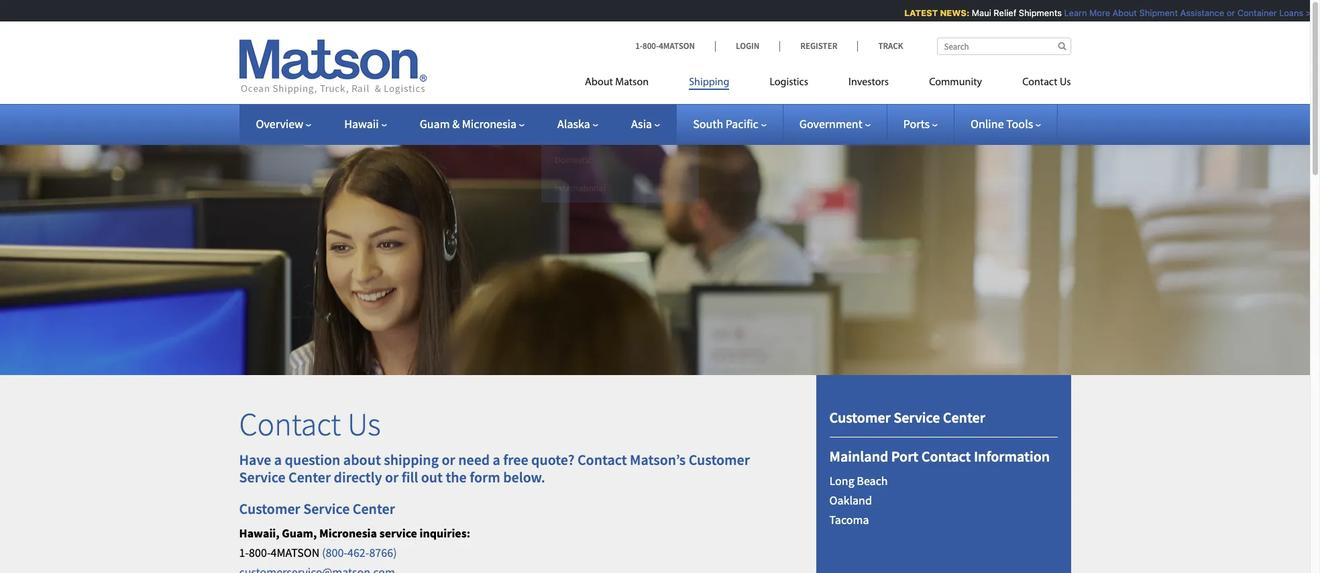 Task type: describe. For each thing, give the bounding box(es) containing it.
0 vertical spatial rates/rules
[[651, 268, 697, 280]]

out
[[421, 468, 443, 487]]

government
[[800, 116, 863, 132]]

0 horizontal spatial shipping schedules link
[[404, 288, 562, 316]]

alaska for alaska – asia
[[629, 211, 654, 223]]

alaska – asia
[[629, 211, 679, 223]]

center inside the have a question about shipping or need a free quote? contact matson's customer service center directly or fill out the form below.
[[289, 468, 331, 487]]

services link for south
[[677, 146, 835, 174]]

2 vertical spatial guam
[[469, 268, 492, 280]]

international link
[[542, 174, 699, 203]]

hawaii, guam, micronesia service inquiries: 1-800-4matson (800-462-8766)
[[239, 526, 471, 560]]

ports link
[[904, 116, 938, 132]]

micronesia for &
[[462, 116, 517, 132]]

guam,
[[282, 526, 317, 541]]

logistics link
[[750, 70, 829, 98]]

1-800-4matson link
[[636, 40, 716, 52]]

investors
[[849, 77, 889, 88]]

top menu navigation
[[585, 70, 1072, 98]]

0 vertical spatial detention
[[646, 296, 685, 308]]

about matson link
[[585, 70, 669, 98]]

car
[[456, 239, 470, 251]]

china
[[629, 182, 652, 194]]

tariff rates/rules link down bulk
[[615, 259, 773, 288]]

customer service center for mainland port contact information
[[830, 408, 986, 427]]

guam & micronesia link
[[420, 116, 525, 132]]

0 vertical spatial 800-
[[643, 40, 659, 52]]

asia link
[[632, 116, 661, 132]]

8766)
[[369, 545, 397, 560]]

learn more about shipment assistance or container loans > link
[[1060, 7, 1307, 18]]

overview
[[256, 116, 304, 132]]

0 vertical spatial south
[[693, 116, 724, 132]]

shipping link
[[669, 70, 750, 98]]

0 horizontal spatial detention
[[435, 353, 474, 365]]

bulk
[[691, 239, 708, 251]]

government link
[[800, 116, 871, 132]]

1 vertical spatial and
[[749, 324, 764, 337]]

the
[[446, 468, 467, 487]]

tariff rates/rules link up contact us south pacific link
[[677, 288, 835, 316]]

tacoma link
[[830, 512, 870, 527]]

0 vertical spatial u.s. detention and demurrage
[[629, 296, 748, 308]]

contact us link
[[1003, 70, 1072, 98]]

assistance
[[1176, 7, 1220, 18]]

bulk fuels
[[691, 239, 731, 251]]

>
[[1302, 7, 1307, 18]]

question
[[285, 450, 341, 469]]

us for contact us link
[[1060, 77, 1072, 88]]

information
[[975, 447, 1051, 466]]

1 horizontal spatial about
[[1108, 7, 1133, 18]]

beach
[[857, 473, 888, 489]]

shipping schedules for rightmost shipping schedules link
[[691, 268, 768, 280]]

track link
[[858, 40, 904, 52]]

latest news: maui relief shipments learn more about shipment assistance or container loans >
[[900, 7, 1307, 18]]

matson
[[616, 77, 649, 88]]

1 vertical spatial tariff rates/rules
[[691, 296, 759, 308]]

2 horizontal spatial or
[[1222, 7, 1231, 18]]

2 vertical spatial u.s. detention and demurrage
[[417, 353, 536, 365]]

0 horizontal spatial us
[[348, 404, 381, 445]]

quote request for guam
[[417, 211, 475, 223]]

investors link
[[829, 70, 910, 98]]

guam & micronesia
[[420, 116, 517, 132]]

quote request for south
[[691, 211, 748, 223]]

free
[[504, 450, 529, 469]]

0 vertical spatial tariff
[[629, 268, 649, 280]]

japan
[[629, 239, 653, 251]]

0 horizontal spatial asia
[[632, 116, 653, 132]]

0 horizontal spatial demurrage
[[493, 353, 536, 365]]

quote for south pacific
[[691, 211, 715, 223]]

loans
[[1275, 7, 1299, 18]]

Search search field
[[937, 38, 1072, 55]]

4matson inside the 'hawaii, guam, micronesia service inquiries: 1-800-4matson (800-462-8766)'
[[271, 545, 320, 560]]

fuels
[[710, 239, 731, 251]]

tacoma
[[830, 512, 870, 527]]

container for south pacific
[[741, 182, 779, 194]]

login
[[736, 40, 760, 52]]

south pacific link
[[693, 116, 767, 132]]

services for south pacific
[[691, 154, 723, 166]]

shipments
[[1014, 7, 1057, 18]]

long beach link
[[830, 473, 888, 489]]

1 vertical spatial u.s. detention and demurrage
[[691, 324, 810, 337]]

banner image
[[0, 124, 1311, 375]]

have
[[239, 450, 271, 469]]

bulk fuels link
[[677, 231, 835, 259]]

domestic link
[[542, 146, 699, 174]]

search image
[[1059, 42, 1067, 50]]

oakland link
[[830, 493, 873, 508]]

latest
[[900, 7, 933, 18]]

services for asia
[[629, 154, 661, 166]]

alaska – asia link
[[615, 203, 773, 231]]

hawaii,
[[239, 526, 280, 541]]

online tools link
[[971, 116, 1042, 132]]

community
[[930, 77, 983, 88]]

logistics
[[770, 77, 809, 88]]

0 horizontal spatial and
[[476, 353, 491, 365]]

online tools
[[971, 116, 1034, 132]]

customer inside the have a question about shipping or need a free quote? contact matson's customer service center directly or fill out the form below.
[[689, 450, 750, 469]]

2 horizontal spatial u.s.
[[691, 324, 706, 337]]

relief
[[989, 7, 1012, 18]]

about inside top menu navigation
[[585, 77, 613, 88]]

contact us inside top menu navigation
[[1023, 77, 1072, 88]]

1 horizontal spatial schedules
[[728, 268, 768, 280]]

0 horizontal spatial contact us
[[239, 404, 381, 445]]

track
[[879, 40, 904, 52]]

service for mainland port contact information
[[894, 408, 941, 427]]

ports
[[904, 116, 930, 132]]

pacific inside contact us south pacific link
[[761, 353, 786, 365]]

about matson
[[585, 77, 649, 88]]

long beach oakland tacoma
[[830, 473, 888, 527]]

2 horizontal spatial demurrage
[[766, 324, 810, 337]]

refrigerated container shipping for pacific
[[691, 182, 816, 194]]

refrigerated container shipping for &
[[417, 182, 543, 194]]

more
[[1085, 7, 1106, 18]]

blue matson logo with ocean, shipping, truck, rail and logistics written beneath it. image
[[239, 40, 427, 95]]

services link for guam
[[404, 146, 562, 174]]

2 horizontal spatial detention
[[708, 324, 747, 337]]

2 horizontal spatial rates/rules
[[713, 296, 759, 308]]

service inside the have a question about shipping or need a free quote? contact matson's customer service center directly or fill out the form below.
[[239, 468, 286, 487]]

alaska for alaska
[[558, 116, 591, 132]]

tools
[[1007, 116, 1034, 132]]

center for hawaii, guam, micronesia service inquiries:
[[353, 499, 395, 518]]

1 vertical spatial asia
[[663, 211, 679, 223]]

directly
[[334, 468, 382, 487]]

0 vertical spatial and
[[687, 296, 702, 308]]

1 vertical spatial schedules
[[454, 296, 495, 308]]

2 horizontal spatial tariff
[[691, 296, 711, 308]]

2 horizontal spatial container
[[1233, 7, 1273, 18]]

2 a from the left
[[493, 450, 501, 469]]

shipping
[[384, 450, 439, 469]]

mainland
[[830, 447, 889, 466]]

0 vertical spatial guam
[[420, 116, 450, 132]]

2 vertical spatial tariff rates/rules
[[417, 324, 486, 337]]

container for guam & micronesia
[[467, 182, 506, 194]]



Task type: vqa. For each thing, say whether or not it's contained in the screenshot.
Service within Have a question about shipping or need a free quote? Contact Matson's Customer Service Center directly or fill out the form below.
yes



Task type: locate. For each thing, give the bounding box(es) containing it.
1 horizontal spatial demurrage
[[704, 296, 748, 308]]

contact us south pacific link
[[677, 345, 835, 373]]

ship your car to/from guam
[[417, 239, 527, 251]]

1-
[[636, 40, 643, 52], [239, 545, 249, 560]]

1 horizontal spatial a
[[493, 450, 501, 469]]

2 horizontal spatial services
[[691, 154, 723, 166]]

4matson up "shipping" link
[[659, 40, 695, 52]]

services down guam & micronesia
[[417, 154, 450, 166]]

shipment
[[1135, 7, 1174, 18]]

quote?
[[532, 450, 575, 469]]

to/from
[[471, 239, 502, 251]]

rates/rules up 'contact us south pacific'
[[713, 296, 759, 308]]

customer service center up guam,
[[239, 499, 395, 518]]

quote request up your
[[417, 211, 475, 223]]

2 refrigerated from the left
[[691, 182, 739, 194]]

None search field
[[937, 38, 1072, 55]]

services up "china"
[[629, 154, 661, 166]]

0 horizontal spatial services
[[417, 154, 450, 166]]

guam right to/from
[[504, 239, 527, 251]]

have a question about shipping or need a free quote? contact matson's customer service center directly or fill out the form below.
[[239, 450, 750, 487]]

quote for guam & micronesia
[[417, 211, 441, 223]]

customer right matson's
[[689, 450, 750, 469]]

u.s.
[[629, 296, 644, 308], [691, 324, 706, 337], [417, 353, 433, 365]]

tariff rates/rules
[[629, 268, 697, 280], [691, 296, 759, 308], [417, 324, 486, 337]]

1 services link from the left
[[404, 146, 562, 174]]

1 vertical spatial south
[[735, 353, 759, 365]]

alaska link
[[558, 116, 599, 132]]

0 horizontal spatial micronesia
[[319, 526, 377, 541]]

1 horizontal spatial micronesia
[[462, 116, 517, 132]]

center left directly
[[289, 468, 331, 487]]

services for guam & micronesia
[[417, 154, 450, 166]]

0 vertical spatial asia
[[632, 116, 653, 132]]

refrigerated container shipping link up the ship your car to/from guam link
[[404, 174, 562, 203]]

1 vertical spatial alaska
[[629, 211, 654, 223]]

services link
[[404, 146, 562, 174], [615, 146, 773, 174], [677, 146, 835, 174]]

center for mainland port contact information
[[944, 408, 986, 427]]

shipping schedules for the leftmost shipping schedules link
[[417, 296, 495, 308]]

(800-
[[322, 545, 348, 560]]

asia
[[632, 116, 653, 132], [663, 211, 679, 223]]

customer service center up port
[[830, 408, 986, 427]]

container left loans
[[1233, 7, 1273, 18]]

refrigerated container shipping up bulk fuels link
[[691, 182, 816, 194]]

center up mainland port contact information at the bottom
[[944, 408, 986, 427]]

1 vertical spatial about
[[585, 77, 613, 88]]

1 refrigerated container shipping link from the left
[[404, 174, 562, 203]]

2 horizontal spatial guam
[[504, 239, 527, 251]]

south pacific
[[693, 116, 759, 132]]

quote
[[417, 211, 441, 223], [691, 211, 715, 223]]

1 horizontal spatial alaska
[[629, 211, 654, 223]]

request for &
[[443, 211, 475, 223]]

3 services from the left
[[691, 154, 723, 166]]

refrigerated up alaska – asia link
[[691, 182, 739, 194]]

1 horizontal spatial contact us
[[1023, 77, 1072, 88]]

0 horizontal spatial customer
[[239, 499, 301, 518]]

center inside section
[[944, 408, 986, 427]]

2 vertical spatial tariff
[[417, 324, 437, 337]]

schedules
[[728, 268, 768, 280], [454, 296, 495, 308]]

0 vertical spatial tariff rates/rules
[[629, 268, 697, 280]]

service up hawaii,
[[239, 468, 286, 487]]

rates/rules
[[651, 268, 697, 280], [713, 296, 759, 308], [439, 324, 486, 337]]

schedules down bulk fuels link
[[728, 268, 768, 280]]

refrigerated container shipping link for &
[[404, 174, 562, 203]]

your
[[437, 239, 454, 251]]

1 quote request from the left
[[417, 211, 475, 223]]

or left 'need'
[[442, 450, 456, 469]]

customer up mainland
[[830, 408, 891, 427]]

demurrage
[[704, 296, 748, 308], [766, 324, 810, 337], [493, 353, 536, 365]]

0 horizontal spatial quote request link
[[404, 203, 562, 231]]

0 vertical spatial u.s.
[[629, 296, 644, 308]]

contact us up question
[[239, 404, 381, 445]]

0 horizontal spatial customer service center
[[239, 499, 395, 518]]

tariff down bulk
[[691, 296, 711, 308]]

1 horizontal spatial refrigerated
[[691, 182, 739, 194]]

2 refrigerated container shipping link from the left
[[677, 174, 835, 203]]

2 services from the left
[[629, 154, 661, 166]]

shipping schedules link
[[677, 259, 835, 288], [404, 288, 562, 316]]

(800-462-8766) link
[[322, 545, 397, 560]]

0 horizontal spatial rates/rules
[[439, 324, 486, 337]]

shipping schedules link down equipment – guam
[[404, 288, 562, 316]]

1 vertical spatial demurrage
[[766, 324, 810, 337]]

1-800-4matson
[[636, 40, 695, 52]]

0 vertical spatial service
[[894, 408, 941, 427]]

quote request link for &
[[404, 203, 562, 231]]

0 vertical spatial us
[[1060, 77, 1072, 88]]

inquiries:
[[420, 526, 471, 541]]

1 horizontal spatial service
[[304, 499, 350, 518]]

contact us down search image
[[1023, 77, 1072, 88]]

below.
[[503, 468, 546, 487]]

– for equipment
[[463, 268, 467, 280]]

micronesia inside the 'hawaii, guam, micronesia service inquiries: 1-800-4matson (800-462-8766)'
[[319, 526, 377, 541]]

us for contact us south pacific link
[[723, 353, 733, 365]]

1 a from the left
[[274, 450, 282, 469]]

request for pacific
[[717, 211, 748, 223]]

long
[[830, 473, 855, 489]]

2 services link from the left
[[615, 146, 773, 174]]

refrigerated for guam
[[417, 182, 465, 194]]

customer service center for hawaii, guam, micronesia service inquiries:
[[239, 499, 395, 518]]

0 vertical spatial alaska
[[558, 116, 591, 132]]

refrigerated container shipping up the ship your car to/from guam link
[[417, 182, 543, 194]]

quote request up fuels at the right
[[691, 211, 748, 223]]

2 horizontal spatial service
[[894, 408, 941, 427]]

asia up domestic link
[[632, 116, 653, 132]]

800- down hawaii,
[[249, 545, 271, 560]]

domestic
[[555, 154, 592, 166]]

south
[[693, 116, 724, 132], [735, 353, 759, 365]]

guam down the ship your car to/from guam link
[[469, 268, 492, 280]]

0 vertical spatial center
[[944, 408, 986, 427]]

service
[[380, 526, 417, 541]]

1 horizontal spatial quote request link
[[677, 203, 835, 231]]

section containing customer service center
[[800, 375, 1088, 573]]

china link
[[615, 174, 773, 203]]

contact inside top menu navigation
[[1023, 77, 1058, 88]]

us
[[1060, 77, 1072, 88], [723, 353, 733, 365], [348, 404, 381, 445]]

1 horizontal spatial u.s.
[[629, 296, 644, 308]]

1 horizontal spatial and
[[687, 296, 702, 308]]

1 horizontal spatial quote request
[[691, 211, 748, 223]]

0 horizontal spatial schedules
[[454, 296, 495, 308]]

services link down 'south pacific'
[[615, 146, 773, 174]]

section
[[800, 375, 1088, 573]]

1 horizontal spatial –
[[656, 211, 661, 223]]

800- up matson
[[643, 40, 659, 52]]

about left matson
[[585, 77, 613, 88]]

0 horizontal spatial refrigerated container shipping
[[417, 182, 543, 194]]

services
[[417, 154, 450, 166], [629, 154, 661, 166], [691, 154, 723, 166]]

1 vertical spatial guam
[[504, 239, 527, 251]]

0 horizontal spatial center
[[289, 468, 331, 487]]

0 vertical spatial demurrage
[[704, 296, 748, 308]]

a left 'free'
[[493, 450, 501, 469]]

rates/rules down japan link
[[651, 268, 697, 280]]

0 horizontal spatial pacific
[[726, 116, 759, 132]]

tariff rates/rules down 'japan'
[[629, 268, 697, 280]]

0 horizontal spatial a
[[274, 450, 282, 469]]

3 services link from the left
[[677, 146, 835, 174]]

fill
[[402, 468, 418, 487]]

community link
[[910, 70, 1003, 98]]

refrigerated container shipping link for pacific
[[677, 174, 835, 203]]

0 horizontal spatial u.s.
[[417, 353, 433, 365]]

contact us
[[1023, 77, 1072, 88], [239, 404, 381, 445]]

container up bulk fuels link
[[741, 182, 779, 194]]

equipment – guam
[[417, 268, 492, 280]]

1 quote from the left
[[417, 211, 441, 223]]

shipping schedules link down fuels at the right
[[677, 259, 835, 288]]

service
[[894, 408, 941, 427], [239, 468, 286, 487], [304, 499, 350, 518]]

overview link
[[256, 116, 312, 132]]

refrigerated container shipping link
[[404, 174, 562, 203], [677, 174, 835, 203]]

–
[[656, 211, 661, 223], [463, 268, 467, 280]]

tariff rates/rules down fuels at the right
[[691, 296, 759, 308]]

1 quote request link from the left
[[404, 203, 562, 231]]

1 horizontal spatial request
[[717, 211, 748, 223]]

1 vertical spatial pacific
[[761, 353, 786, 365]]

1 vertical spatial us
[[723, 353, 733, 365]]

services link down guam & micronesia link
[[404, 146, 562, 174]]

0 horizontal spatial request
[[443, 211, 475, 223]]

service up guam,
[[304, 499, 350, 518]]

matson's
[[630, 450, 686, 469]]

or right assistance
[[1222, 7, 1231, 18]]

800-
[[643, 40, 659, 52], [249, 545, 271, 560]]

service for hawaii, guam, micronesia service inquiries:
[[304, 499, 350, 518]]

about right more
[[1108, 7, 1133, 18]]

tariff down 'japan'
[[629, 268, 649, 280]]

schedules down equipment – guam link
[[454, 296, 495, 308]]

1 horizontal spatial south
[[735, 353, 759, 365]]

ship your car to/from guam link
[[404, 231, 562, 259]]

guam
[[420, 116, 450, 132], [504, 239, 527, 251], [469, 268, 492, 280]]

guam left the &
[[420, 116, 450, 132]]

about
[[1108, 7, 1133, 18], [585, 77, 613, 88]]

customer for hawaii, guam, micronesia service inquiries:
[[239, 499, 301, 518]]

2 horizontal spatial customer
[[830, 408, 891, 427]]

customer inside section
[[830, 408, 891, 427]]

quote request link up fuels at the right
[[677, 203, 835, 231]]

quote up ship
[[417, 211, 441, 223]]

hawaii
[[344, 116, 379, 132]]

0 horizontal spatial or
[[385, 468, 399, 487]]

us inside contact us south pacific link
[[723, 353, 733, 365]]

learn
[[1060, 7, 1083, 18]]

1 vertical spatial detention
[[708, 324, 747, 337]]

form
[[470, 468, 501, 487]]

refrigerated for south
[[691, 182, 739, 194]]

0 vertical spatial customer
[[830, 408, 891, 427]]

0 horizontal spatial guam
[[420, 116, 450, 132]]

quote up bulk
[[691, 211, 715, 223]]

0 horizontal spatial –
[[463, 268, 467, 280]]

maui
[[967, 7, 987, 18]]

tariff rates/rules link down equipment – guam link
[[404, 316, 562, 345]]

shipping inside top menu navigation
[[689, 77, 730, 88]]

2 quote request link from the left
[[677, 203, 835, 231]]

1- inside the 'hawaii, guam, micronesia service inquiries: 1-800-4matson (800-462-8766)'
[[239, 545, 249, 560]]

1 horizontal spatial 800-
[[643, 40, 659, 52]]

center up service
[[353, 499, 395, 518]]

news:
[[935, 7, 965, 18]]

request up "car"
[[443, 211, 475, 223]]

customer
[[830, 408, 891, 427], [689, 450, 750, 469], [239, 499, 301, 518]]

request up fuels at the right
[[717, 211, 748, 223]]

equipment – guam link
[[404, 259, 562, 288]]

1 vertical spatial 800-
[[249, 545, 271, 560]]

4matson down guam,
[[271, 545, 320, 560]]

1 horizontal spatial asia
[[663, 211, 679, 223]]

about
[[344, 450, 381, 469]]

1 horizontal spatial us
[[723, 353, 733, 365]]

shipping schedules down fuels at the right
[[691, 268, 768, 280]]

oakland
[[830, 493, 873, 508]]

– for alaska
[[656, 211, 661, 223]]

quote request link up to/from
[[404, 203, 562, 231]]

1 vertical spatial u.s.
[[691, 324, 706, 337]]

online
[[971, 116, 1005, 132]]

us inside contact us link
[[1060, 77, 1072, 88]]

tariff
[[629, 268, 649, 280], [691, 296, 711, 308], [417, 324, 437, 337]]

1 horizontal spatial shipping schedules link
[[677, 259, 835, 288]]

0 vertical spatial customer service center
[[830, 408, 986, 427]]

1 horizontal spatial rates/rules
[[651, 268, 697, 280]]

2 horizontal spatial center
[[944, 408, 986, 427]]

alaska up 'japan'
[[629, 211, 654, 223]]

2 vertical spatial rates/rules
[[439, 324, 486, 337]]

contact inside the have a question about shipping or need a free quote? contact matson's customer service center directly or fill out the form below.
[[578, 450, 627, 469]]

u.s. detention and demurrage
[[629, 296, 748, 308], [691, 324, 810, 337], [417, 353, 536, 365]]

1 horizontal spatial shipping schedules
[[691, 268, 768, 280]]

refrigerated container shipping link up bulk fuels link
[[677, 174, 835, 203]]

service up port
[[894, 408, 941, 427]]

tariff down equipment
[[417, 324, 437, 337]]

need
[[459, 450, 490, 469]]

1 vertical spatial customer
[[689, 450, 750, 469]]

quote request link for pacific
[[677, 203, 835, 231]]

1 horizontal spatial refrigerated container shipping
[[691, 182, 816, 194]]

2 quote from the left
[[691, 211, 715, 223]]

micronesia up 462-
[[319, 526, 377, 541]]

rates/rules down equipment – guam
[[439, 324, 486, 337]]

container up to/from
[[467, 182, 506, 194]]

1 horizontal spatial container
[[741, 182, 779, 194]]

1- down hawaii,
[[239, 545, 249, 560]]

0 horizontal spatial quote
[[417, 211, 441, 223]]

1 refrigerated container shipping from the left
[[417, 182, 543, 194]]

&
[[452, 116, 460, 132]]

1 horizontal spatial or
[[442, 450, 456, 469]]

0 vertical spatial 1-
[[636, 40, 643, 52]]

mainland port contact information
[[830, 447, 1051, 466]]

japan link
[[615, 231, 773, 259]]

asia down china link
[[663, 211, 679, 223]]

a right the have at the left bottom of the page
[[274, 450, 282, 469]]

1 services from the left
[[417, 154, 450, 166]]

1 request from the left
[[443, 211, 475, 223]]

2 horizontal spatial and
[[749, 324, 764, 337]]

1 horizontal spatial detention
[[646, 296, 685, 308]]

1 horizontal spatial refrigerated container shipping link
[[677, 174, 835, 203]]

1 vertical spatial 1-
[[239, 545, 249, 560]]

or left fill
[[385, 468, 399, 487]]

alaska up domestic
[[558, 116, 591, 132]]

1 horizontal spatial 4matson
[[659, 40, 695, 52]]

customer for mainland port contact information
[[830, 408, 891, 427]]

1- up matson
[[636, 40, 643, 52]]

4matson
[[659, 40, 695, 52], [271, 545, 320, 560]]

tariff rates/rules down equipment – guam
[[417, 324, 486, 337]]

2 vertical spatial detention
[[435, 353, 474, 365]]

1 refrigerated from the left
[[417, 182, 465, 194]]

micronesia for guam,
[[319, 526, 377, 541]]

customer service center
[[830, 408, 986, 427], [239, 499, 395, 518]]

services link down south pacific link
[[677, 146, 835, 174]]

2 request from the left
[[717, 211, 748, 223]]

and
[[687, 296, 702, 308], [749, 324, 764, 337], [476, 353, 491, 365]]

micronesia right the &
[[462, 116, 517, 132]]

0 vertical spatial pacific
[[726, 116, 759, 132]]

services up china link
[[691, 154, 723, 166]]

port
[[892, 447, 919, 466]]

2 quote request from the left
[[691, 211, 748, 223]]

0 vertical spatial about
[[1108, 7, 1133, 18]]

refrigerated up your
[[417, 182, 465, 194]]

shipping schedules down equipment – guam
[[417, 296, 495, 308]]

1 horizontal spatial center
[[353, 499, 395, 518]]

register
[[801, 40, 838, 52]]

equipment
[[417, 268, 461, 280]]

2 refrigerated container shipping from the left
[[691, 182, 816, 194]]

hawaii link
[[344, 116, 387, 132]]

0 horizontal spatial shipping schedules
[[417, 296, 495, 308]]

international
[[555, 182, 606, 194]]

1 horizontal spatial quote
[[691, 211, 715, 223]]

0 vertical spatial contact us
[[1023, 77, 1072, 88]]

customer up hawaii,
[[239, 499, 301, 518]]

800- inside the 'hawaii, guam, micronesia service inquiries: 1-800-4matson (800-462-8766)'
[[249, 545, 271, 560]]

ship
[[417, 239, 435, 251]]

1 vertical spatial customer service center
[[239, 499, 395, 518]]

462-
[[348, 545, 369, 560]]



